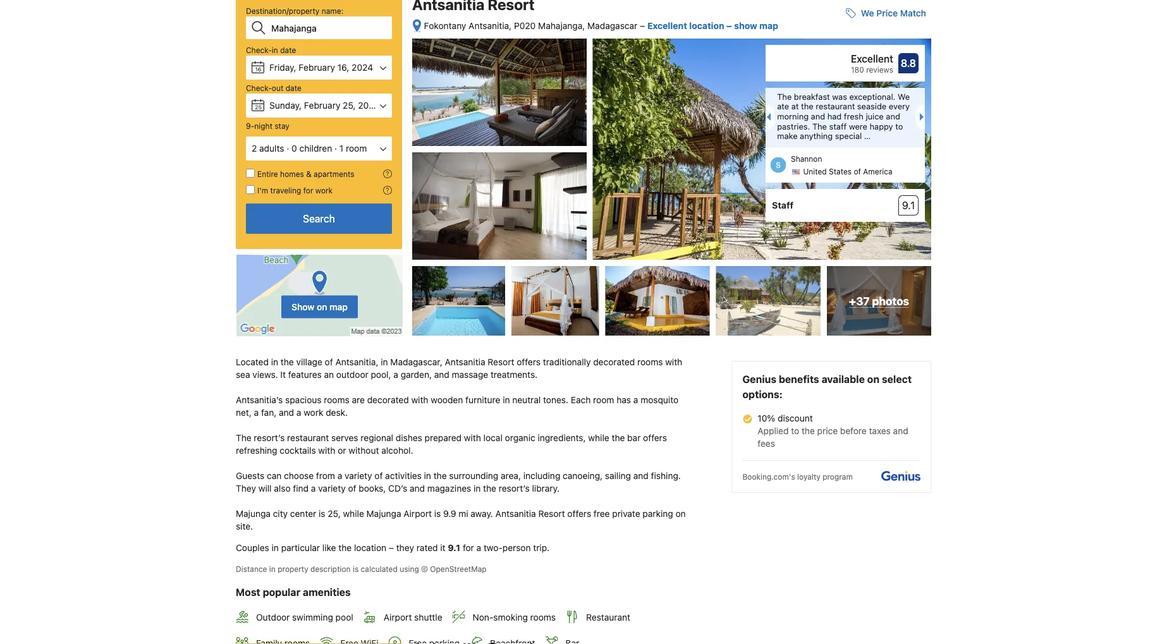 Task type: locate. For each thing, give the bounding box(es) containing it.
variety down from
[[318, 484, 346, 494]]

resort's down area,
[[499, 484, 530, 494]]

0 vertical spatial resort
[[488, 357, 515, 368]]

0 horizontal spatial –
[[389, 543, 394, 554]]

25, right center
[[328, 509, 341, 520]]

10%
[[758, 414, 776, 424]]

it
[[441, 543, 446, 554]]

2 vertical spatial on
[[676, 509, 686, 520]]

0 vertical spatial decorated
[[594, 357, 635, 368]]

restaurant up had
[[816, 102, 856, 111]]

antsanitia up massage
[[445, 357, 486, 368]]

1 vertical spatial location
[[354, 543, 387, 554]]

1 vertical spatial excellent
[[851, 53, 894, 65]]

room
[[346, 143, 367, 154], [594, 395, 615, 406]]

location left show
[[690, 21, 725, 31]]

1 horizontal spatial on
[[676, 509, 686, 520]]

without
[[349, 446, 379, 456]]

1 vertical spatial offers
[[644, 433, 667, 444]]

the left bar
[[612, 433, 625, 444]]

0 vertical spatial airport
[[404, 509, 432, 520]]

the up 'magazines'
[[434, 471, 447, 482]]

excellent
[[648, 21, 688, 31], [851, 53, 894, 65]]

25, down 16, at the left of the page
[[343, 100, 356, 111]]

1 vertical spatial decorated
[[367, 395, 409, 406]]

search button
[[246, 204, 392, 234]]

taxes
[[870, 426, 891, 437]]

0 vertical spatial check-
[[246, 46, 272, 54]]

to down discount
[[792, 426, 800, 437]]

0 horizontal spatial decorated
[[367, 395, 409, 406]]

1 horizontal spatial while
[[589, 433, 610, 444]]

check- down 16 at the left of page
[[246, 84, 272, 92]]

1 vertical spatial february
[[304, 100, 341, 111]]

0 vertical spatial february
[[299, 62, 335, 73]]

for inside the search "section"
[[304, 186, 313, 195]]

0 horizontal spatial restaurant
[[287, 433, 329, 444]]

1 horizontal spatial to
[[896, 121, 904, 131]]

on left select
[[868, 374, 880, 386]]

staff
[[772, 200, 794, 211]]

in down surrounding
[[474, 484, 481, 494]]

scored 9.1 element
[[899, 196, 919, 216]]

date up friday,
[[280, 46, 296, 54]]

for
[[304, 186, 313, 195], [463, 543, 474, 554]]

– right madagascar
[[640, 21, 645, 31]]

1 vertical spatial variety
[[318, 484, 346, 494]]

check- up 16 at the left of page
[[246, 46, 272, 54]]

0 horizontal spatial for
[[304, 186, 313, 195]]

work inside the search "section"
[[316, 186, 333, 195]]

1 horizontal spatial 25,
[[343, 100, 356, 111]]

1 horizontal spatial decorated
[[594, 357, 635, 368]]

rated
[[417, 543, 438, 554]]

antsanitia, left p020
[[469, 21, 512, 31]]

1 vertical spatial antsanitia,
[[336, 357, 379, 368]]

0 vertical spatial for
[[304, 186, 313, 195]]

in left property
[[269, 565, 276, 574]]

february right sunday,
[[304, 100, 341, 111]]

in
[[272, 46, 278, 54], [271, 357, 278, 368], [381, 357, 388, 368], [503, 395, 510, 406], [424, 471, 431, 482], [474, 484, 481, 494], [272, 543, 279, 554], [269, 565, 276, 574]]

1 vertical spatial restaurant
[[287, 433, 329, 444]]

0 vertical spatial 25,
[[343, 100, 356, 111]]

the down breakfast
[[802, 102, 814, 111]]

children
[[300, 143, 332, 154]]

0 horizontal spatial antsanitia
[[445, 357, 486, 368]]

in up pool,
[[381, 357, 388, 368]]

outdoor
[[256, 612, 290, 623]]

1 vertical spatial map
[[330, 302, 348, 312]]

2024 right 16, at the left of the page
[[352, 62, 373, 73]]

1 check- from the top
[[246, 46, 272, 54]]

previous image
[[764, 113, 771, 121]]

we price match button
[[841, 2, 932, 25]]

room right 1
[[346, 143, 367, 154]]

2 horizontal spatial rooms
[[638, 357, 663, 368]]

antsanitia,
[[469, 21, 512, 31], [336, 357, 379, 368]]

location up calculated
[[354, 543, 387, 554]]

&
[[306, 170, 312, 178]]

adults
[[259, 143, 284, 154]]

free
[[594, 509, 610, 520]]

1 horizontal spatial ·
[[335, 143, 337, 154]]

1 vertical spatial date
[[286, 84, 302, 92]]

2 vertical spatial the
[[236, 433, 252, 444]]

on
[[317, 302, 327, 312], [868, 374, 880, 386], [676, 509, 686, 520]]

we inside the breakfast was exceptional. we ate at the restaurant seaside every morning and had fresh juice and pastries. the staff were happy to make anything special …
[[898, 92, 911, 101]]

date
[[280, 46, 296, 54], [286, 84, 302, 92]]

for up openstreetmap
[[463, 543, 474, 554]]

show
[[735, 21, 758, 31]]

the up it
[[281, 357, 294, 368]]

1 vertical spatial work
[[304, 408, 324, 418]]

1 horizontal spatial restaurant
[[816, 102, 856, 111]]

majunga down books,
[[367, 509, 401, 520]]

0 horizontal spatial to
[[792, 426, 800, 437]]

excellent right madagascar
[[648, 21, 688, 31]]

2 adults · 0 children · 1 room button
[[246, 137, 392, 161]]

while left bar
[[589, 433, 610, 444]]

0 vertical spatial to
[[896, 121, 904, 131]]

0 horizontal spatial resort
[[488, 357, 515, 368]]

including
[[524, 471, 561, 482]]

1 horizontal spatial room
[[594, 395, 615, 406]]

united
[[804, 167, 827, 176]]

antsanitia right away.
[[496, 509, 536, 520]]

february
[[299, 62, 335, 73], [304, 100, 341, 111]]

airport left "9.9" on the bottom left
[[404, 509, 432, 520]]

the up refreshing
[[236, 433, 252, 444]]

1 horizontal spatial rooms
[[531, 612, 556, 623]]

with up mosquito
[[666, 357, 683, 368]]

special
[[836, 131, 863, 141]]

is
[[319, 509, 326, 520], [435, 509, 441, 520], [353, 565, 359, 574]]

resort
[[488, 357, 515, 368], [539, 509, 565, 520]]

shannon
[[791, 155, 823, 164]]

price
[[877, 8, 898, 18]]

1 vertical spatial resort's
[[499, 484, 530, 494]]

work
[[316, 186, 333, 195], [304, 408, 324, 418]]

9.1
[[903, 200, 916, 212], [448, 543, 461, 554]]

offers up treatments.
[[517, 357, 541, 368]]

rooms up mosquito
[[638, 357, 663, 368]]

and right taxes
[[894, 426, 909, 437]]

and right sailing
[[634, 471, 649, 482]]

1 horizontal spatial 9.1
[[903, 200, 916, 212]]

check- for in
[[246, 46, 272, 54]]

friday, february 16, 2024
[[270, 62, 373, 73]]

2024 down friday, february 16, 2024
[[358, 100, 380, 111]]

1 horizontal spatial location
[[690, 21, 725, 31]]

rated excellent element
[[772, 51, 894, 67]]

1 horizontal spatial the
[[778, 92, 792, 101]]

cocktails
[[280, 446, 316, 456]]

garden,
[[401, 370, 432, 380]]

apartments
[[314, 170, 355, 178]]

2 horizontal spatial on
[[868, 374, 880, 386]]

i'm
[[257, 186, 268, 195]]

available
[[822, 374, 865, 386]]

calculated
[[361, 565, 398, 574]]

we left price
[[862, 8, 875, 18]]

date right out on the left
[[286, 84, 302, 92]]

is right center
[[319, 509, 326, 520]]

to
[[896, 121, 904, 131], [792, 426, 800, 437]]

dishes
[[396, 433, 423, 444]]

location
[[690, 21, 725, 31], [354, 543, 387, 554]]

0 horizontal spatial room
[[346, 143, 367, 154]]

variety up books,
[[345, 471, 372, 482]]

antsanitia, up outdoor
[[336, 357, 379, 368]]

is left calculated
[[353, 565, 359, 574]]

0 vertical spatial excellent
[[648, 21, 688, 31]]

work down 'apartments'
[[316, 186, 333, 195]]

0 horizontal spatial is
[[319, 509, 326, 520]]

february left 16, at the left of the page
[[299, 62, 335, 73]]

resort up treatments.
[[488, 357, 515, 368]]

0 vertical spatial 9.1
[[903, 200, 916, 212]]

the up ate
[[778, 92, 792, 101]]

activities
[[385, 471, 422, 482]]

in up friday,
[[272, 46, 278, 54]]

rooms up desk.
[[324, 395, 350, 406]]

1 vertical spatial to
[[792, 426, 800, 437]]

2 horizontal spatial is
[[435, 509, 441, 520]]

the down discount
[[802, 426, 815, 437]]

work down the spacious
[[304, 408, 324, 418]]

private
[[613, 509, 641, 520]]

serves
[[332, 433, 358, 444]]

16,
[[338, 62, 349, 73]]

0 vertical spatial date
[[280, 46, 296, 54]]

will
[[259, 484, 272, 494]]

1 horizontal spatial offers
[[568, 509, 592, 520]]

2 vertical spatial rooms
[[531, 612, 556, 623]]

0 horizontal spatial majunga
[[236, 509, 271, 520]]

is left "9.9" on the bottom left
[[435, 509, 441, 520]]

show on map button
[[236, 254, 404, 337], [282, 296, 358, 319]]

– left they
[[389, 543, 394, 554]]

0 horizontal spatial 9.1
[[448, 543, 461, 554]]

match
[[901, 8, 927, 18]]

entire homes & apartments
[[257, 170, 355, 178]]

9.9
[[444, 509, 456, 520]]

1 horizontal spatial for
[[463, 543, 474, 554]]

1 vertical spatial check-
[[246, 84, 272, 92]]

on inside 'genius benefits available on select options:'
[[868, 374, 880, 386]]

0 vertical spatial we
[[862, 8, 875, 18]]

while down books,
[[343, 509, 364, 520]]

0 horizontal spatial antsanitia,
[[336, 357, 379, 368]]

choose
[[284, 471, 314, 482]]

the down surrounding
[[483, 484, 497, 494]]

· left 0
[[287, 143, 289, 154]]

majunga
[[236, 509, 271, 520], [367, 509, 401, 520]]

2 vertical spatial offers
[[568, 509, 592, 520]]

night
[[255, 121, 273, 130]]

on inside the search "section"
[[317, 302, 327, 312]]

0 horizontal spatial on
[[317, 302, 327, 312]]

2 horizontal spatial the
[[813, 121, 828, 131]]

the inside 10% discount applied to the price before taxes and fees
[[802, 426, 815, 437]]

check-
[[246, 46, 272, 54], [246, 84, 272, 92]]

to right happy
[[896, 121, 904, 131]]

sailing
[[605, 471, 631, 482]]

the
[[802, 102, 814, 111], [281, 357, 294, 368], [802, 426, 815, 437], [612, 433, 625, 444], [434, 471, 447, 482], [483, 484, 497, 494], [339, 543, 352, 554]]

destination/property
[[246, 6, 320, 15]]

0 vertical spatial restaurant
[[816, 102, 856, 111]]

pool
[[336, 612, 353, 623]]

excellent up reviews at the top
[[851, 53, 894, 65]]

outdoor
[[337, 370, 369, 380]]

offers right bar
[[644, 433, 667, 444]]

has
[[617, 395, 631, 406]]

restaurant
[[587, 612, 631, 623]]

0 horizontal spatial the
[[236, 433, 252, 444]]

0 vertical spatial work
[[316, 186, 333, 195]]

neutral
[[513, 395, 541, 406]]

rooms right smoking
[[531, 612, 556, 623]]

madagascar,
[[391, 357, 443, 368]]

staff
[[830, 121, 847, 131]]

0 horizontal spatial ·
[[287, 143, 289, 154]]

resort down library.
[[539, 509, 565, 520]]

2 horizontal spatial offers
[[644, 433, 667, 444]]

25, inside the search "section"
[[343, 100, 356, 111]]

0 vertical spatial antsanitia
[[445, 357, 486, 368]]

america
[[864, 167, 893, 176]]

decorated down pool,
[[367, 395, 409, 406]]

we up every
[[898, 92, 911, 101]]

· left 1
[[335, 143, 337, 154]]

the inside the breakfast was exceptional. we ate at the restaurant seaside every morning and had fresh juice and pastries. the staff were happy to make anything special …
[[802, 102, 814, 111]]

1 horizontal spatial map
[[760, 21, 779, 31]]

breakfast
[[795, 92, 831, 101]]

1 horizontal spatial we
[[898, 92, 911, 101]]

organic
[[505, 433, 536, 444]]

– left show
[[727, 21, 732, 31]]

net,
[[236, 408, 252, 418]]

we inside dropdown button
[[862, 8, 875, 18]]

1 vertical spatial on
[[868, 374, 880, 386]]

each
[[571, 395, 591, 406]]

and down activities
[[410, 484, 425, 494]]

loyalty
[[798, 473, 821, 482]]

1 vertical spatial 25,
[[328, 509, 341, 520]]

antsanitia
[[445, 357, 486, 368], [496, 509, 536, 520]]

1 horizontal spatial antsanitia
[[496, 509, 536, 520]]

1 vertical spatial 9.1
[[448, 543, 461, 554]]

airport left shuttle
[[384, 612, 412, 623]]

united states of america
[[804, 167, 893, 176]]

resort's up refreshing
[[254, 433, 285, 444]]

0 horizontal spatial map
[[330, 302, 348, 312]]

16
[[255, 66, 262, 72]]

1 vertical spatial the
[[813, 121, 828, 131]]

on right show
[[317, 302, 327, 312]]

shuttle
[[415, 612, 443, 623]]

1 vertical spatial 2024
[[358, 100, 380, 111]]

if you select this option, we'll show you popular business travel features like breakfast, wifi and free parking. image
[[383, 186, 392, 195]]

offers left free
[[568, 509, 592, 520]]

entire
[[257, 170, 278, 178]]

0 vertical spatial resort's
[[254, 433, 285, 444]]

click to open map view image
[[412, 19, 422, 33]]

room left "has"
[[594, 395, 615, 406]]

0 vertical spatial 2024
[[352, 62, 373, 73]]

0 horizontal spatial 25,
[[328, 509, 341, 520]]

alcohol.
[[382, 446, 414, 456]]

1 vertical spatial antsanitia
[[496, 509, 536, 520]]

popular
[[263, 587, 301, 599]]

1 horizontal spatial antsanitia,
[[469, 21, 512, 31]]

1 horizontal spatial –
[[640, 21, 645, 31]]

show
[[292, 302, 315, 312]]

the up anything
[[813, 121, 828, 131]]

1 vertical spatial room
[[594, 395, 615, 406]]

1 horizontal spatial resort's
[[499, 484, 530, 494]]

check-in date
[[246, 46, 296, 54]]

on right parking
[[676, 509, 686, 520]]

for down &
[[304, 186, 313, 195]]

2 check- from the top
[[246, 84, 272, 92]]

1 vertical spatial rooms
[[324, 395, 350, 406]]

decorated up "has"
[[594, 357, 635, 368]]

booking.com's loyalty program
[[743, 473, 853, 482]]

9-night stay
[[246, 121, 290, 130]]

restaurant up cocktails
[[287, 433, 329, 444]]

1 vertical spatial we
[[898, 92, 911, 101]]

fresh
[[845, 112, 864, 121]]

majunga up site.
[[236, 509, 271, 520]]

0 vertical spatial antsanitia,
[[469, 21, 512, 31]]



Task type: describe. For each thing, give the bounding box(es) containing it.
are
[[352, 395, 365, 406]]

madagascar
[[588, 21, 638, 31]]

most
[[236, 587, 261, 599]]

0 vertical spatial location
[[690, 21, 725, 31]]

it
[[281, 370, 286, 380]]

on inside the "located in the village of antsanitia, in madagascar, antsanitia resort offers traditionally decorated rooms with sea views. it features an outdoor pool, a garden, and massage treatments. antsanitia's spacious rooms are decorated with wooden furniture in neutral tones. each room has a mosquito net, a fan, and a work desk. the resort's restaurant serves regional dishes prepared with local organic ingredients, while the bar offers refreshing cocktails with or without alcohol. guests can choose from a variety of activities in the surrounding area, including canoeing, sailing and fishing. they will also find a variety of books, cd's and magazines in the resort's library. majunga city center is 25, while majunga airport is 9.9 mi away. antsanitia resort offers free private parking on site."
[[676, 509, 686, 520]]

most popular amenities
[[236, 587, 351, 599]]

9-
[[246, 121, 255, 130]]

in right activities
[[424, 471, 431, 482]]

1 majunga from the left
[[236, 509, 271, 520]]

date for check-out date
[[286, 84, 302, 92]]

a right "has"
[[634, 395, 639, 406]]

1 · from the left
[[287, 143, 289, 154]]

2 horizontal spatial –
[[727, 21, 732, 31]]

in up views.
[[271, 357, 278, 368]]

0 horizontal spatial resort's
[[254, 433, 285, 444]]

center
[[290, 509, 317, 520]]

i'm traveling for work
[[257, 186, 333, 195]]

books,
[[359, 484, 386, 494]]

juice
[[866, 112, 884, 121]]

if you select this option, we'll show you popular business travel features like breakfast, wifi and free parking. image
[[383, 186, 392, 195]]

morning
[[778, 112, 809, 121]]

+37 photos
[[850, 295, 910, 308]]

in inside the search "section"
[[272, 46, 278, 54]]

a left fan,
[[254, 408, 259, 418]]

0 vertical spatial the
[[778, 92, 792, 101]]

sea
[[236, 370, 250, 380]]

fokontany antsanitia, p020 mahajanga, madagascar – excellent location – show map
[[424, 21, 779, 31]]

room inside the "located in the village of antsanitia, in madagascar, antsanitia resort offers traditionally decorated rooms with sea views. it features an outdoor pool, a garden, and massage treatments. antsanitia's spacious rooms are decorated with wooden furniture in neutral tones. each room has a mosquito net, a fan, and a work desk. the resort's restaurant serves regional dishes prepared with local organic ingredients, while the bar offers refreshing cocktails with or without alcohol. guests can choose from a variety of activities in the surrounding area, including canoeing, sailing and fishing. they will also find a variety of books, cd's and magazines in the resort's library. majunga city center is 25, while majunga airport is 9.9 mi away. antsanitia resort offers free private parking on site."
[[594, 395, 615, 406]]

magazines
[[428, 484, 471, 494]]

refreshing
[[236, 446, 277, 456]]

25, inside the "located in the village of antsanitia, in madagascar, antsanitia resort offers traditionally decorated rooms with sea views. it features an outdoor pool, a garden, and massage treatments. antsanitia's spacious rooms are decorated with wooden furniture in neutral tones. each room has a mosquito net, a fan, and a work desk. the resort's restaurant serves regional dishes prepared with local organic ingredients, while the bar offers refreshing cocktails with or without alcohol. guests can choose from a variety of activities in the surrounding area, including canoeing, sailing and fishing. they will also find a variety of books, cd's and magazines in the resort's library. majunga city center is 25, while majunga airport is 9.9 mi away. antsanitia resort offers free private parking on site."
[[328, 509, 341, 520]]

the right like
[[339, 543, 352, 554]]

booking.com's
[[743, 473, 796, 482]]

to inside 10% discount applied to the price before taxes and fees
[[792, 426, 800, 437]]

before
[[841, 426, 867, 437]]

in right couples
[[272, 543, 279, 554]]

of up books,
[[375, 471, 383, 482]]

property
[[278, 565, 309, 574]]

0 horizontal spatial excellent
[[648, 21, 688, 31]]

prepared
[[425, 433, 462, 444]]

ingredients,
[[538, 433, 586, 444]]

we'll show you stays where you can have the entire place to yourself image
[[383, 170, 392, 178]]

they
[[397, 543, 414, 554]]

8.8
[[902, 57, 917, 69]]

a right from
[[338, 471, 342, 482]]

parking
[[643, 509, 674, 520]]

2 · from the left
[[335, 143, 337, 154]]

pool,
[[371, 370, 391, 380]]

0 horizontal spatial rooms
[[324, 395, 350, 406]]

restaurant inside the "located in the village of antsanitia, in madagascar, antsanitia resort offers traditionally decorated rooms with sea views. it features an outdoor pool, a garden, and massage treatments. antsanitia's spacious rooms are decorated with wooden furniture in neutral tones. each room has a mosquito net, a fan, and a work desk. the resort's restaurant serves regional dishes prepared with local organic ingredients, while the bar offers refreshing cocktails with or without alcohol. guests can choose from a variety of activities in the surrounding area, including canoeing, sailing and fishing. they will also find a variety of books, cd's and magazines in the resort's library. majunga city center is 25, while majunga airport is 9.9 mi away. antsanitia resort offers free private parking on site."
[[287, 433, 329, 444]]

of left books,
[[348, 484, 357, 494]]

2 majunga from the left
[[367, 509, 401, 520]]

exceptional.
[[850, 92, 896, 101]]

and right fan,
[[279, 408, 294, 418]]

with left 'local'
[[464, 433, 481, 444]]

at
[[792, 102, 799, 111]]

can
[[267, 471, 282, 482]]

out
[[272, 84, 284, 92]]

stay
[[275, 121, 290, 130]]

0 horizontal spatial offers
[[517, 357, 541, 368]]

seaside
[[858, 102, 887, 111]]

a right pool,
[[394, 370, 399, 380]]

of right states
[[854, 167, 862, 176]]

0 horizontal spatial while
[[343, 509, 364, 520]]

swimming
[[292, 612, 333, 623]]

the inside the "located in the village of antsanitia, in madagascar, antsanitia resort offers traditionally decorated rooms with sea views. it features an outdoor pool, a garden, and massage treatments. antsanitia's spacious rooms are decorated with wooden furniture in neutral tones. each room has a mosquito net, a fan, and a work desk. the resort's restaurant serves regional dishes prepared with local organic ingredients, while the bar offers refreshing cocktails with or without alcohol. guests can choose from a variety of activities in the surrounding area, including canoeing, sailing and fishing. they will also find a variety of books, cd's and magazines in the resort's library. majunga city center is 25, while majunga airport is 9.9 mi away. antsanitia resort offers free private parking on site."
[[236, 433, 252, 444]]

1 vertical spatial airport
[[384, 612, 412, 623]]

next image
[[921, 113, 928, 121]]

genius
[[743, 374, 777, 386]]

of up the an
[[325, 357, 333, 368]]

and down every
[[887, 112, 901, 121]]

to inside the breakfast was exceptional. we ate at the restaurant seaside every morning and had fresh juice and pastries. the staff were happy to make anything special …
[[896, 121, 904, 131]]

Where are you going? field
[[266, 16, 392, 39]]

tones.
[[544, 395, 569, 406]]

massage
[[452, 370, 489, 380]]

25
[[255, 104, 262, 110]]

non-
[[473, 612, 494, 623]]

and inside 10% discount applied to the price before taxes and fees
[[894, 426, 909, 437]]

treatments.
[[491, 370, 538, 380]]

every
[[889, 102, 910, 111]]

select
[[883, 374, 912, 386]]

february for 16,
[[299, 62, 335, 73]]

scored 8.8 element
[[899, 53, 919, 73]]

a right find
[[311, 484, 316, 494]]

room inside "dropdown button"
[[346, 143, 367, 154]]

desk.
[[326, 408, 348, 418]]

ate
[[778, 102, 790, 111]]

0 horizontal spatial location
[[354, 543, 387, 554]]

mosquito
[[641, 395, 679, 406]]

benefits
[[779, 374, 820, 386]]

sunday,
[[270, 100, 302, 111]]

restaurant inside the breakfast was exceptional. we ate at the restaurant seaside every morning and had fresh juice and pastries. the staff were happy to make anything special …
[[816, 102, 856, 111]]

from
[[316, 471, 335, 482]]

airport inside the "located in the village of antsanitia, in madagascar, antsanitia resort offers traditionally decorated rooms with sea views. it features an outdoor pool, a garden, and massage treatments. antsanitia's spacious rooms are decorated with wooden furniture in neutral tones. each room has a mosquito net, a fan, and a work desk. the resort's restaurant serves regional dishes prepared with local organic ingredients, while the bar offers refreshing cocktails with or without alcohol. guests can choose from a variety of activities in the surrounding area, including canoeing, sailing and fishing. they will also find a variety of books, cd's and magazines in the resort's library. majunga city center is 25, while majunga airport is 9.9 mi away. antsanitia resort offers free private parking on site."
[[404, 509, 432, 520]]

site.
[[236, 522, 253, 532]]

local
[[484, 433, 503, 444]]

with left or at the bottom of page
[[319, 446, 336, 456]]

a down the spacious
[[297, 408, 301, 418]]

an
[[324, 370, 334, 380]]

person
[[503, 543, 531, 554]]

couples
[[236, 543, 269, 554]]

2
[[252, 143, 257, 154]]

distance in property description is calculated using © openstreetmap
[[236, 565, 487, 574]]

and left had
[[811, 112, 826, 121]]

trip.
[[534, 543, 550, 554]]

with down 'garden,' on the left bottom of page
[[412, 395, 429, 406]]

search section
[[231, 0, 407, 337]]

0 vertical spatial map
[[760, 21, 779, 31]]

was
[[833, 92, 848, 101]]

make
[[778, 131, 798, 141]]

check-out date
[[246, 84, 302, 92]]

2024 for sunday, february 25, 2024
[[358, 100, 380, 111]]

the breakfast was exceptional. we ate at the restaurant seaside every morning and had fresh juice and pastries. the staff were happy to make anything special …
[[778, 92, 911, 141]]

check- for out
[[246, 84, 272, 92]]

1 vertical spatial resort
[[539, 509, 565, 520]]

2 adults · 0 children · 1 room
[[252, 143, 367, 154]]

+37 photos link
[[827, 266, 932, 336]]

airport shuttle
[[384, 612, 443, 623]]

fishing.
[[651, 471, 681, 482]]

1
[[340, 143, 344, 154]]

antsanitia, inside the "located in the village of antsanitia, in madagascar, antsanitia resort offers traditionally decorated rooms with sea views. it features an outdoor pool, a garden, and massage treatments. antsanitia's spacious rooms are decorated with wooden furniture in neutral tones. each room has a mosquito net, a fan, and a work desk. the resort's restaurant serves regional dishes prepared with local organic ingredients, while the bar offers refreshing cocktails with or without alcohol. guests can choose from a variety of activities in the surrounding area, including canoeing, sailing and fishing. they will also find a variety of books, cd's and magazines in the resort's library. majunga city center is 25, while majunga airport is 9.9 mi away. antsanitia resort offers free private parking on site."
[[336, 357, 379, 368]]

options:
[[743, 389, 783, 401]]

photos
[[873, 295, 910, 308]]

we'll show you stays where you can have the entire place to yourself image
[[383, 170, 392, 178]]

antsanitia's
[[236, 395, 283, 406]]

0 vertical spatial rooms
[[638, 357, 663, 368]]

2024 for friday, february 16, 2024
[[352, 62, 373, 73]]

a left "two-"
[[477, 543, 482, 554]]

in left neutral
[[503, 395, 510, 406]]

work inside the "located in the village of antsanitia, in madagascar, antsanitia resort offers traditionally decorated rooms with sea views. it features an outdoor pool, a garden, and massage treatments. antsanitia's spacious rooms are decorated with wooden furniture in neutral tones. each room has a mosquito net, a fan, and a work desk. the resort's restaurant serves regional dishes prepared with local organic ingredients, while the bar offers refreshing cocktails with or without alcohol. guests can choose from a variety of activities in the surrounding area, including canoeing, sailing and fishing. they will also find a variety of books, cd's and magazines in the resort's library. majunga city center is 25, while majunga airport is 9.9 mi away. antsanitia resort offers free private parking on site."
[[304, 408, 324, 418]]

were
[[850, 121, 868, 131]]

+37
[[850, 295, 870, 308]]

date for check-in date
[[280, 46, 296, 54]]

area,
[[501, 471, 521, 482]]

smoking
[[494, 612, 528, 623]]

february for 25,
[[304, 100, 341, 111]]

we price match
[[862, 8, 927, 18]]

map inside the search "section"
[[330, 302, 348, 312]]

distance
[[236, 565, 267, 574]]

1 horizontal spatial is
[[353, 565, 359, 574]]

search
[[303, 213, 335, 225]]

destination/property name:
[[246, 6, 344, 15]]

and right 'garden,' on the left bottom of page
[[434, 370, 450, 380]]

1 vertical spatial for
[[463, 543, 474, 554]]

0 vertical spatial variety
[[345, 471, 372, 482]]

homes
[[280, 170, 304, 178]]



Task type: vqa. For each thing, say whether or not it's contained in the screenshot.
More details on meals and payment options "image" corresponding to US$3,491
no



